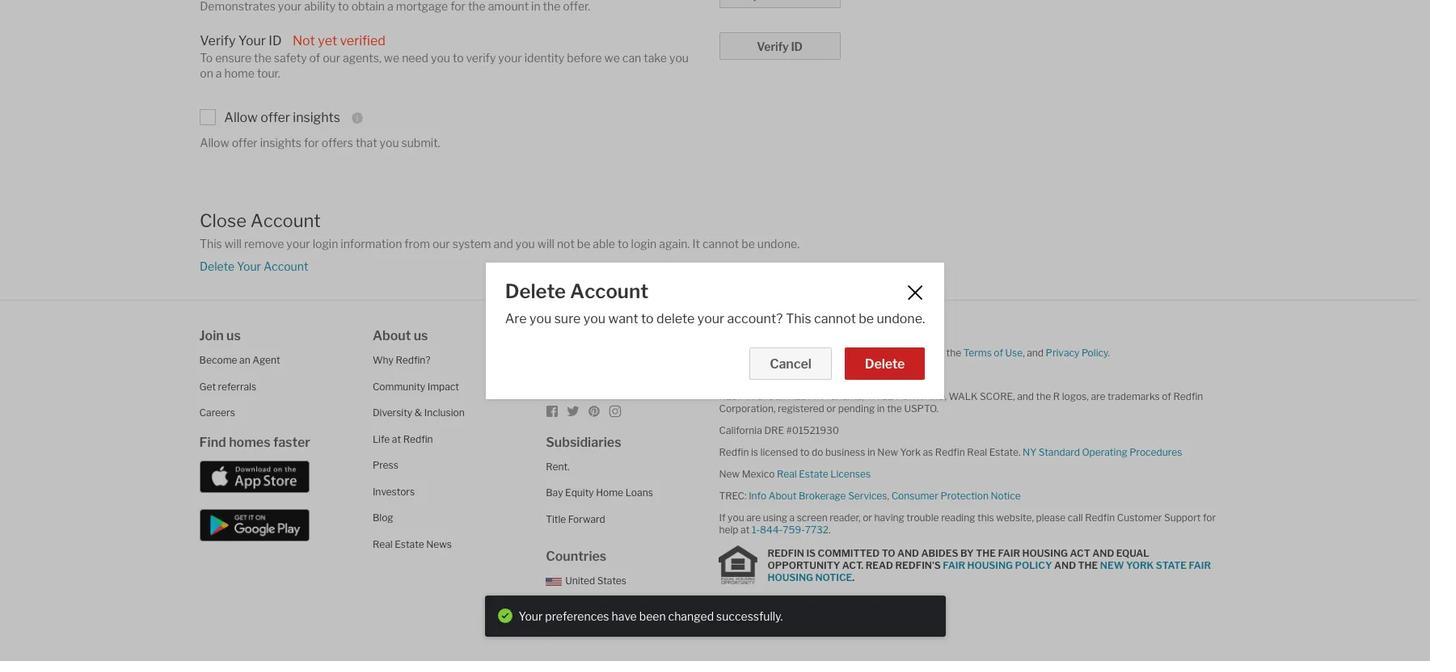 Task type: describe. For each thing, give the bounding box(es) containing it.
rent. button
[[546, 461, 570, 473]]

verify id button
[[719, 32, 841, 60]]

title
[[546, 513, 566, 525]]

allow for allow offer insights
[[224, 110, 258, 125]]

forward,
[[896, 391, 947, 403]]

january
[[760, 347, 795, 359]]

to
[[200, 51, 213, 65]]

join us
[[199, 329, 241, 344]]

©
[[768, 325, 776, 337]]

states
[[597, 575, 627, 587]]

fair inside new york state fair housing notice
[[1189, 559, 1211, 572]]

trademarks
[[1108, 391, 1160, 403]]

allow offer insights
[[224, 110, 340, 125]]

0 horizontal spatial real
[[373, 538, 393, 551]]

insights for allow offer insights for offers that you submit.
[[260, 135, 302, 149]]

updated january 2023: by searching, you agree to the terms of use , and privacy policy .
[[719, 347, 1110, 359]]

offer for allow offer insights for offers that you submit.
[[232, 135, 258, 149]]

life at redfin button
[[373, 433, 433, 445]]

download the redfin app from the google play store image
[[199, 510, 309, 542]]

it
[[693, 237, 700, 251]]

delete account element
[[505, 279, 886, 303]]

community
[[373, 381, 425, 393]]

redfin inside redfin and all redfin variants, title forward, walk score, and the r logos, are trademarks of redfin corporation, registered or pending in the uspto.
[[1174, 391, 1204, 403]]

get referrals button
[[199, 381, 256, 393]]

1 vertical spatial estate
[[395, 538, 424, 551]]

of inside redfin and all redfin variants, title forward, walk score, and the r logos, are trademarks of redfin corporation, registered or pending in the uspto.
[[1162, 391, 1172, 403]]

our inside close account this will remove your login information from our system and you will not be able to login again. it cannot be undone.
[[433, 237, 450, 251]]

home
[[596, 487, 624, 499]]

having
[[875, 512, 905, 524]]

state
[[1156, 559, 1187, 572]]

redfin pinterest image
[[588, 405, 601, 418]]

and right score,
[[1017, 391, 1034, 403]]

able
[[593, 237, 615, 251]]

your inside to ensure the safety of our agents, we need you to verify your identity before we can take you on a home tour.
[[498, 51, 522, 65]]

to left do
[[800, 447, 810, 459]]

not inside close account this will remove your login information from our system and you will not be able to login again. it cannot be undone.
[[557, 237, 575, 251]]

redfin down &
[[403, 433, 433, 445]]

0 vertical spatial or
[[769, 369, 778, 381]]

notice
[[991, 490, 1021, 502]]

. down 'committed'
[[853, 572, 855, 584]]

safety
[[274, 51, 307, 65]]

fair inside redfin is committed to and abides by the fair housing act and equal opportunity act. read redfin's
[[998, 547, 1020, 559]]

yet
[[318, 33, 337, 49]]

all
[[839, 325, 851, 337]]

. right screen
[[829, 524, 831, 536]]

not yet verified
[[293, 33, 386, 49]]

tour.
[[257, 67, 280, 80]]

undone. inside close account this will remove your login information from our system and you will not be able to login again. it cannot be undone.
[[758, 237, 800, 251]]

1 vertical spatial ,
[[887, 490, 890, 502]]

account for close
[[250, 210, 321, 231]]

2 we from the left
[[604, 51, 620, 65]]

us for about us
[[414, 329, 428, 344]]

ensure
[[215, 51, 252, 65]]

by
[[961, 547, 974, 559]]

redfin.
[[805, 325, 837, 337]]

redfin twitter image
[[567, 405, 580, 418]]

agent
[[252, 354, 280, 367]]

diversity
[[373, 407, 413, 419]]

your inside delete account dialog
[[698, 311, 725, 326]]

1-844-759-7732 link
[[752, 524, 829, 536]]

redfin right as
[[935, 447, 965, 459]]

real estate news
[[373, 538, 452, 551]]

verify your id
[[200, 33, 282, 49]]

before
[[567, 51, 602, 65]]

identity
[[525, 51, 565, 65]]

. right 'privacy'
[[1108, 347, 1110, 359]]

faster
[[273, 435, 310, 450]]

the left r
[[1036, 391, 1051, 403]]

your for verify
[[238, 33, 266, 49]]

1 vertical spatial of
[[994, 347, 1003, 359]]

2023:
[[797, 347, 824, 359]]

you inside if you are using a screen reader, or having trouble reading this website, please call redfin customer support for help at
[[728, 512, 744, 524]]

score,
[[980, 391, 1015, 403]]

id inside verify id button
[[791, 40, 803, 53]]

to right agree
[[935, 347, 944, 359]]

blog
[[373, 512, 393, 524]]

offer for allow offer insights
[[261, 110, 290, 125]]

information for not
[[865, 369, 918, 381]]

insights for allow offer insights
[[293, 110, 340, 125]]

careers button
[[199, 407, 235, 419]]

this
[[978, 512, 994, 524]]

verify for verify your id
[[200, 33, 236, 49]]

submit.
[[401, 135, 440, 149]]

this inside close account this will remove your login information from our system and you will not be able to login again. it cannot be undone.
[[200, 237, 222, 251]]

1 vertical spatial new
[[719, 468, 740, 481]]

copyright: © 2023 redfin. all rights reserved.
[[719, 325, 923, 337]]

referrals
[[218, 381, 256, 393]]

delete your account link
[[200, 260, 308, 274]]

home
[[224, 67, 255, 80]]

2 horizontal spatial real
[[967, 447, 987, 459]]

blog button
[[373, 512, 393, 524]]

delete
[[657, 311, 695, 326]]

844-
[[760, 524, 783, 536]]

information for account
[[341, 237, 402, 251]]

you right sure
[[584, 311, 606, 326]]

1 horizontal spatial not
[[734, 369, 749, 381]]

1 we from the left
[[384, 51, 400, 65]]

all
[[776, 391, 786, 403]]

are inside if you are using a screen reader, or having trouble reading this website, please call redfin customer support for help at
[[746, 512, 761, 524]]

redfin inside if you are using a screen reader, or having trouble reading this website, please call redfin customer support for help at
[[1085, 512, 1115, 524]]

business
[[826, 447, 865, 459]]

in inside redfin and all redfin variants, title forward, walk score, and the r logos, are trademarks of redfin corporation, registered or pending in the uspto.
[[877, 403, 885, 415]]

1 horizontal spatial the
[[1078, 559, 1098, 572]]

0 vertical spatial at
[[392, 433, 401, 445]]

0 horizontal spatial id
[[269, 33, 282, 49]]

homes
[[229, 435, 271, 450]]

new york state fair housing notice link
[[768, 559, 1211, 584]]

the inside redfin is committed to and abides by the fair housing act and equal opportunity act. read redfin's
[[976, 547, 996, 559]]

are you sure you want to delete your account? this cannot be undone.
[[505, 311, 925, 326]]

remove
[[244, 237, 284, 251]]

why redfin? button
[[373, 354, 431, 367]]

delete account
[[505, 279, 649, 303]]

subsidiaries
[[546, 435, 621, 450]]

preferences
[[545, 609, 609, 623]]

become
[[199, 354, 237, 367]]

if
[[719, 512, 726, 524]]

trouble
[[907, 512, 939, 524]]

you right are
[[530, 311, 552, 326]]

cancel
[[770, 356, 812, 372]]

1 horizontal spatial housing
[[967, 559, 1013, 572]]

your inside section
[[519, 609, 543, 623]]

delete for delete account
[[505, 279, 566, 303]]

0 horizontal spatial be
[[577, 237, 591, 251]]

1 horizontal spatial real
[[777, 468, 797, 481]]

a inside to ensure the safety of our agents, we need you to verify your identity before we can take you on a home tour.
[[216, 67, 222, 80]]

website,
[[996, 512, 1034, 524]]

find homes faster
[[199, 435, 310, 450]]

terms of use link
[[964, 347, 1023, 359]]

variants,
[[826, 391, 864, 403]]

united
[[565, 575, 595, 587]]

can
[[622, 51, 641, 65]]

redfin instagram image
[[609, 405, 622, 418]]

&
[[415, 407, 422, 419]]

inclusion
[[424, 407, 465, 419]]

redfin down my
[[788, 391, 824, 403]]

. down agree
[[918, 369, 920, 381]]

policy
[[1082, 347, 1108, 359]]

0 horizontal spatial fair
[[943, 559, 965, 572]]

again.
[[659, 237, 690, 251]]

canadian flag image
[[546, 598, 562, 606]]

searching,
[[840, 347, 886, 359]]

act.
[[842, 559, 864, 572]]

sell
[[751, 369, 767, 381]]

bay
[[546, 487, 563, 499]]

0 horizontal spatial about
[[373, 329, 411, 344]]

personal
[[824, 369, 863, 381]]

this inside delete account dialog
[[786, 311, 812, 326]]

bay equity home loans button
[[546, 487, 653, 499]]

terms
[[964, 347, 992, 359]]

join
[[199, 329, 224, 344]]

on
[[200, 67, 213, 80]]

housing inside new york state fair housing notice
[[768, 572, 813, 584]]

become an agent
[[199, 354, 280, 367]]

changed
[[668, 609, 714, 623]]

1 vertical spatial account
[[264, 260, 308, 274]]

bay equity home loans
[[546, 487, 653, 499]]

2 login from the left
[[631, 237, 657, 251]]



Task type: vqa. For each thing, say whether or not it's contained in the screenshot.
CHANGE related to 17
no



Task type: locate. For each thing, give the bounding box(es) containing it.
1 horizontal spatial cannot
[[814, 311, 856, 326]]

1 vertical spatial cannot
[[814, 311, 856, 326]]

a inside if you are using a screen reader, or having trouble reading this website, please call redfin customer support for help at
[[790, 512, 795, 524]]

0 vertical spatial ,
[[1023, 347, 1025, 359]]

cancel button
[[750, 347, 832, 380]]

0 horizontal spatial offer
[[232, 135, 258, 149]]

0 horizontal spatial new
[[719, 468, 740, 481]]

0 vertical spatial for
[[304, 135, 319, 149]]

redfin inside redfin is committed to and abides by the fair housing act and equal opportunity act. read redfin's
[[768, 547, 804, 559]]

0 horizontal spatial housing
[[768, 572, 813, 584]]

0 vertical spatial this
[[200, 237, 222, 251]]

us flag image
[[546, 578, 562, 586]]

0 vertical spatial account
[[250, 210, 321, 231]]

1 horizontal spatial for
[[1203, 512, 1216, 524]]

cannot inside close account this will remove your login information from our system and you will not be able to login again. it cannot be undone.
[[703, 237, 739, 251]]

you right that
[[380, 135, 399, 149]]

be left able on the left of page
[[577, 237, 591, 251]]

registered
[[778, 403, 825, 415]]

account?
[[727, 311, 783, 326]]

not left able on the left of page
[[557, 237, 575, 251]]

0 horizontal spatial delete
[[200, 260, 235, 274]]

information left from
[[341, 237, 402, 251]]

1 vertical spatial this
[[786, 311, 812, 326]]

support
[[1164, 512, 1201, 524]]

1 vertical spatial real
[[777, 468, 797, 481]]

2 horizontal spatial or
[[863, 512, 872, 524]]

1 horizontal spatial information
[[865, 369, 918, 381]]

insights up allow offer insights for offers that you submit.
[[293, 110, 340, 125]]

agents,
[[343, 51, 382, 65]]

verify for verify id
[[757, 40, 789, 53]]

redfin
[[719, 391, 755, 403], [788, 391, 824, 403], [768, 547, 804, 559]]

allow down "home" at top
[[224, 110, 258, 125]]

0 vertical spatial allow
[[224, 110, 258, 125]]

will up delete account at left
[[538, 237, 555, 251]]

0 horizontal spatial undone.
[[758, 237, 800, 251]]

real
[[967, 447, 987, 459], [777, 468, 797, 481], [373, 538, 393, 551]]

redfin right call
[[1085, 512, 1115, 524]]

your right verify
[[498, 51, 522, 65]]

information inside close account this will remove your login information from our system and you will not be able to login again. it cannot be undone.
[[341, 237, 402, 251]]

1 horizontal spatial are
[[1091, 391, 1106, 403]]

0 vertical spatial not
[[557, 237, 575, 251]]

2 us from the left
[[414, 329, 428, 344]]

2 will from the left
[[538, 237, 555, 251]]

0 horizontal spatial of
[[309, 51, 320, 65]]

redfin down 1-844-759-7732 link
[[768, 547, 804, 559]]

0 vertical spatial cannot
[[703, 237, 739, 251]]

cannot up by
[[814, 311, 856, 326]]

at left 1-
[[741, 524, 750, 536]]

that
[[356, 135, 377, 149]]

redfin down do
[[719, 391, 755, 403]]

1 horizontal spatial will
[[538, 237, 555, 251]]

0 horizontal spatial estate
[[395, 538, 424, 551]]

us for join us
[[226, 329, 241, 344]]

and right act at the bottom right of the page
[[1093, 547, 1115, 559]]

0 horizontal spatial or
[[769, 369, 778, 381]]

close
[[200, 210, 247, 231]]

1 horizontal spatial of
[[994, 347, 1003, 359]]

login right "remove"
[[313, 237, 338, 251]]

for
[[304, 135, 319, 149], [1203, 512, 1216, 524]]

delete down close
[[200, 260, 235, 274]]

this right ©
[[786, 311, 812, 326]]

loans
[[626, 487, 653, 499]]

0 vertical spatial real
[[967, 447, 987, 459]]

or left pending
[[827, 403, 836, 415]]

want
[[609, 311, 638, 326]]

1 vertical spatial undone.
[[877, 311, 925, 326]]

equal housing opportunity image
[[719, 546, 758, 585]]

2 vertical spatial real
[[373, 538, 393, 551]]

fair housing policy and the
[[943, 559, 1100, 572]]

1 will from the left
[[225, 237, 242, 251]]

real down licensed on the right
[[777, 468, 797, 481]]

about up using
[[769, 490, 797, 502]]

about up why
[[373, 329, 411, 344]]

download the redfin app on the apple app store image
[[199, 461, 309, 493]]

1 horizontal spatial estate
[[799, 468, 829, 481]]

0 horizontal spatial ,
[[887, 490, 890, 502]]

1 vertical spatial at
[[741, 524, 750, 536]]

1 horizontal spatial we
[[604, 51, 620, 65]]

0 horizontal spatial we
[[384, 51, 400, 65]]

you down reserved.
[[888, 347, 905, 359]]

2 horizontal spatial your
[[698, 311, 725, 326]]

do
[[812, 447, 823, 459]]

delete inside button
[[865, 356, 905, 372]]

or inside redfin and all redfin variants, title forward, walk score, and the r logos, are trademarks of redfin corporation, registered or pending in the uspto.
[[827, 403, 836, 415]]

1 horizontal spatial delete
[[505, 279, 566, 303]]

0 vertical spatial your
[[498, 51, 522, 65]]

to inside to ensure the safety of our agents, we need you to verify your identity before we can take you on a home tour.
[[453, 51, 464, 65]]

of
[[309, 51, 320, 65], [994, 347, 1003, 359], [1162, 391, 1172, 403]]

not
[[293, 33, 315, 49]]

1-844-759-7732 .
[[752, 524, 831, 536]]

fair
[[998, 547, 1020, 559], [943, 559, 965, 572], [1189, 559, 1211, 572]]

0 horizontal spatial the
[[976, 547, 996, 559]]

our down yet on the left of the page
[[323, 51, 340, 65]]

for inside if you are using a screen reader, or having trouble reading this website, please call redfin customer support for help at
[[1203, 512, 1216, 524]]

0 vertical spatial are
[[1091, 391, 1106, 403]]

from
[[405, 237, 430, 251]]

to left verify
[[453, 51, 464, 65]]

a
[[216, 67, 222, 80], [790, 512, 795, 524]]

take
[[644, 51, 667, 65]]

new up trec:
[[719, 468, 740, 481]]

1 login from the left
[[313, 237, 338, 251]]

delete up are
[[505, 279, 566, 303]]

the inside to ensure the safety of our agents, we need you to verify your identity before we can take you on a home tour.
[[254, 51, 272, 65]]

california
[[719, 425, 762, 437]]

rights
[[853, 325, 879, 337]]

1 vertical spatial or
[[827, 403, 836, 415]]

1 horizontal spatial a
[[790, 512, 795, 524]]

1 vertical spatial are
[[746, 512, 761, 524]]

0 vertical spatial new
[[878, 447, 898, 459]]

ny
[[1023, 447, 1037, 459]]

account inside close account this will remove your login information from our system and you will not be able to login again. it cannot be undone.
[[250, 210, 321, 231]]

delete
[[200, 260, 235, 274], [505, 279, 566, 303], [865, 356, 905, 372]]

forward
[[568, 513, 605, 525]]

account inside dialog
[[570, 279, 649, 303]]

offer down allow offer insights
[[232, 135, 258, 149]]

redfin for and
[[719, 391, 755, 403]]

you right need
[[431, 51, 450, 65]]

privacy
[[1046, 347, 1080, 359]]

your inside close account this will remove your login information from our system and you will not be able to login again. it cannot be undone.
[[287, 237, 310, 251]]

cannot inside delete account dialog
[[814, 311, 856, 326]]

our right from
[[433, 237, 450, 251]]

, left 'privacy'
[[1023, 347, 1025, 359]]

real left the estate.
[[967, 447, 987, 459]]

0 horizontal spatial this
[[200, 237, 222, 251]]

redfin for is
[[768, 547, 804, 559]]

0 vertical spatial your
[[238, 33, 266, 49]]

undone. up account? on the right of the page
[[758, 237, 800, 251]]

0 vertical spatial a
[[216, 67, 222, 80]]

account up "remove"
[[250, 210, 321, 231]]

of right trademarks
[[1162, 391, 1172, 403]]

2 horizontal spatial and
[[1093, 547, 1115, 559]]

0 vertical spatial our
[[323, 51, 340, 65]]

housing inside redfin is committed to and abides by the fair housing act and equal opportunity act. read redfin's
[[1022, 547, 1068, 559]]

2 horizontal spatial be
[[859, 311, 874, 326]]

0 horizontal spatial at
[[392, 433, 401, 445]]

your up "ensure"
[[238, 33, 266, 49]]

at inside if you are using a screen reader, or having trouble reading this website, please call redfin customer support for help at
[[741, 524, 750, 536]]

undone. inside delete account dialog
[[877, 311, 925, 326]]

1 horizontal spatial this
[[786, 311, 812, 326]]

2 vertical spatial of
[[1162, 391, 1172, 403]]

and right use
[[1027, 347, 1044, 359]]

do not sell or share my personal information .
[[719, 369, 920, 381]]

my
[[808, 369, 822, 381]]

0 horizontal spatial are
[[746, 512, 761, 524]]

life
[[373, 433, 390, 445]]

or inside if you are using a screen reader, or having trouble reading this website, please call redfin customer support for help at
[[863, 512, 872, 524]]

this down close
[[200, 237, 222, 251]]

privacy policy link
[[1046, 347, 1108, 359]]

1 vertical spatial our
[[433, 237, 450, 251]]

to inside delete account dialog
[[641, 311, 654, 326]]

1 vertical spatial your
[[237, 260, 261, 274]]

we left the can
[[604, 51, 620, 65]]

the left uspto.
[[887, 403, 902, 415]]

id
[[269, 33, 282, 49], [791, 40, 803, 53]]

1 horizontal spatial undone.
[[877, 311, 925, 326]]

uspto.
[[904, 403, 939, 415]]

7732
[[805, 524, 829, 536]]

1 horizontal spatial our
[[433, 237, 450, 251]]

copyright:
[[719, 325, 766, 337]]

1 vertical spatial in
[[868, 447, 876, 459]]

community impact
[[373, 381, 459, 393]]

or right the sell
[[769, 369, 778, 381]]

1 horizontal spatial login
[[631, 237, 657, 251]]

for right support
[[1203, 512, 1216, 524]]

your right "remove"
[[287, 237, 310, 251]]

reading
[[941, 512, 976, 524]]

delete for delete your account
[[200, 260, 235, 274]]

you inside close account this will remove your login information from our system and you will not be able to login again. it cannot be undone.
[[516, 237, 535, 251]]

0 horizontal spatial and
[[897, 547, 919, 559]]

or down services at right bottom
[[863, 512, 872, 524]]

abides
[[921, 547, 959, 559]]

to inside close account this will remove your login information from our system and you will not be able to login again. it cannot be undone.
[[618, 237, 629, 251]]

redfin left is
[[719, 447, 749, 459]]

you right take
[[670, 51, 689, 65]]

1-
[[752, 524, 760, 536]]

dre
[[764, 425, 784, 437]]

in right pending
[[877, 403, 885, 415]]

will down close
[[225, 237, 242, 251]]

undone.
[[758, 237, 800, 251], [877, 311, 925, 326]]

offer
[[261, 110, 290, 125], [232, 135, 258, 149]]

estate down do
[[799, 468, 829, 481]]

redfin facebook image
[[546, 405, 559, 418]]

to right able on the left of page
[[618, 237, 629, 251]]

allow offer insights for offers that you submit.
[[200, 135, 440, 149]]

your for delete
[[237, 260, 261, 274]]

trec:
[[719, 490, 747, 502]]

find
[[199, 435, 226, 450]]

cannot right it
[[703, 237, 739, 251]]

real down blog button
[[373, 538, 393, 551]]

offer down tour.
[[261, 110, 290, 125]]

diversity & inclusion button
[[373, 407, 465, 419]]

get referrals
[[199, 381, 256, 393]]

new left the york
[[878, 447, 898, 459]]

operating
[[1082, 447, 1128, 459]]

help
[[719, 524, 739, 536]]

2 vertical spatial or
[[863, 512, 872, 524]]

at right life
[[392, 433, 401, 445]]

account up want
[[570, 279, 649, 303]]

allow down on
[[200, 135, 229, 149]]

your down "remove"
[[237, 260, 261, 274]]

2 horizontal spatial delete
[[865, 356, 905, 372]]

,
[[1023, 347, 1025, 359], [887, 490, 890, 502]]

the right by
[[976, 547, 996, 559]]

2 horizontal spatial housing
[[1022, 547, 1068, 559]]

walk
[[949, 391, 978, 403]]

2 vertical spatial delete
[[865, 356, 905, 372]]

be right it
[[742, 237, 755, 251]]

are inside redfin and all redfin variants, title forward, walk score, and the r logos, are trademarks of redfin corporation, registered or pending in the uspto.
[[1091, 391, 1106, 403]]

2 vertical spatial your
[[519, 609, 543, 623]]

allow for allow offer insights for offers that you submit.
[[200, 135, 229, 149]]

and inside close account this will remove your login information from our system and you will not be able to login again. it cannot be undone.
[[494, 237, 513, 251]]

1 horizontal spatial ,
[[1023, 347, 1025, 359]]

new mexico real estate licenses
[[719, 468, 871, 481]]

title forward button
[[546, 513, 605, 525]]

the left new
[[1078, 559, 1098, 572]]

verify inside button
[[757, 40, 789, 53]]

redfin right trademarks
[[1174, 391, 1204, 403]]

0 horizontal spatial verify
[[200, 33, 236, 49]]

1 horizontal spatial new
[[878, 447, 898, 459]]

are right logos,
[[1091, 391, 1106, 403]]

0 vertical spatial information
[[341, 237, 402, 251]]

1 horizontal spatial fair
[[998, 547, 1020, 559]]

of inside to ensure the safety of our agents, we need you to verify your identity before we can take you on a home tour.
[[309, 51, 320, 65]]

and right system
[[494, 237, 513, 251]]

not right do
[[734, 369, 749, 381]]

you right if at the bottom of page
[[728, 512, 744, 524]]

and right policy
[[1054, 559, 1076, 572]]

0 vertical spatial delete
[[200, 260, 235, 274]]

2 vertical spatial account
[[570, 279, 649, 303]]

reader,
[[830, 512, 861, 524]]

are
[[1091, 391, 1106, 403], [746, 512, 761, 524]]

account for delete
[[570, 279, 649, 303]]

0 horizontal spatial not
[[557, 237, 575, 251]]

your down delete account element
[[698, 311, 725, 326]]

protection
[[941, 490, 989, 502]]

estate left news
[[395, 538, 424, 551]]

1 vertical spatial about
[[769, 490, 797, 502]]

login left again.
[[631, 237, 657, 251]]

0 vertical spatial of
[[309, 51, 320, 65]]

an
[[239, 354, 250, 367]]

0 vertical spatial undone.
[[758, 237, 800, 251]]

rent.
[[546, 461, 570, 473]]

to right want
[[641, 311, 654, 326]]

the left terms
[[946, 347, 962, 359]]

undone. up the updated january 2023: by searching, you agree to the terms of use , and privacy policy . in the bottom of the page
[[877, 311, 925, 326]]

is
[[807, 547, 816, 559]]

account down "remove"
[[264, 260, 308, 274]]

updated
[[719, 347, 758, 359]]

are left using
[[746, 512, 761, 524]]

delete up title
[[865, 356, 905, 372]]

and left all
[[757, 391, 774, 403]]

your preferences have been changed successfully. section
[[485, 596, 946, 637]]

r
[[1053, 391, 1060, 403]]

0 vertical spatial estate
[[799, 468, 829, 481]]

and right to
[[897, 547, 919, 559]]

for left 'offers'
[[304, 135, 319, 149]]

york
[[900, 447, 921, 459]]

by
[[826, 347, 838, 359]]

0 horizontal spatial cannot
[[703, 237, 739, 251]]

be right all
[[859, 311, 874, 326]]

us right join at left
[[226, 329, 241, 344]]

consumer protection notice link
[[892, 490, 1021, 502]]

to
[[453, 51, 464, 65], [618, 237, 629, 251], [641, 311, 654, 326], [935, 347, 944, 359], [800, 447, 810, 459]]

your left preferences
[[519, 609, 543, 623]]

our inside to ensure the safety of our agents, we need you to verify your identity before we can take you on a home tour.
[[323, 51, 340, 65]]

1 horizontal spatial offer
[[261, 110, 290, 125]]

read
[[866, 559, 894, 572]]

0 vertical spatial insights
[[293, 110, 340, 125]]

0 horizontal spatial our
[[323, 51, 340, 65]]

we left need
[[384, 51, 400, 65]]

2 horizontal spatial of
[[1162, 391, 1172, 403]]

canada link
[[546, 595, 600, 607]]

close account this will remove your login information from our system and you will not be able to login again. it cannot be undone.
[[200, 210, 800, 251]]

0 horizontal spatial in
[[868, 447, 876, 459]]

you right system
[[516, 237, 535, 251]]

1 horizontal spatial and
[[1054, 559, 1076, 572]]

logos,
[[1062, 391, 1089, 403]]

to ensure the safety of our agents, we need you to verify your identity before we can take you on a home tour.
[[200, 51, 689, 80]]

insights down allow offer insights
[[260, 135, 302, 149]]

delete account dialog
[[486, 262, 945, 399]]

california dre #01521930
[[719, 425, 839, 437]]

1 us from the left
[[226, 329, 241, 344]]

need
[[402, 51, 429, 65]]

, up having
[[887, 490, 890, 502]]

be inside delete account dialog
[[859, 311, 874, 326]]

1 horizontal spatial be
[[742, 237, 755, 251]]

0 horizontal spatial information
[[341, 237, 402, 251]]

if you are using a screen reader, or having trouble reading this website, please call redfin customer support for help at
[[719, 512, 1216, 536]]

1 vertical spatial delete
[[505, 279, 566, 303]]

this
[[200, 237, 222, 251], [786, 311, 812, 326]]

1 horizontal spatial your
[[498, 51, 522, 65]]

of down the not
[[309, 51, 320, 65]]

1 vertical spatial for
[[1203, 512, 1216, 524]]

of left use
[[994, 347, 1003, 359]]

1 horizontal spatial or
[[827, 403, 836, 415]]

1 vertical spatial information
[[865, 369, 918, 381]]

in right business
[[868, 447, 876, 459]]

opportunity
[[768, 559, 840, 572]]



